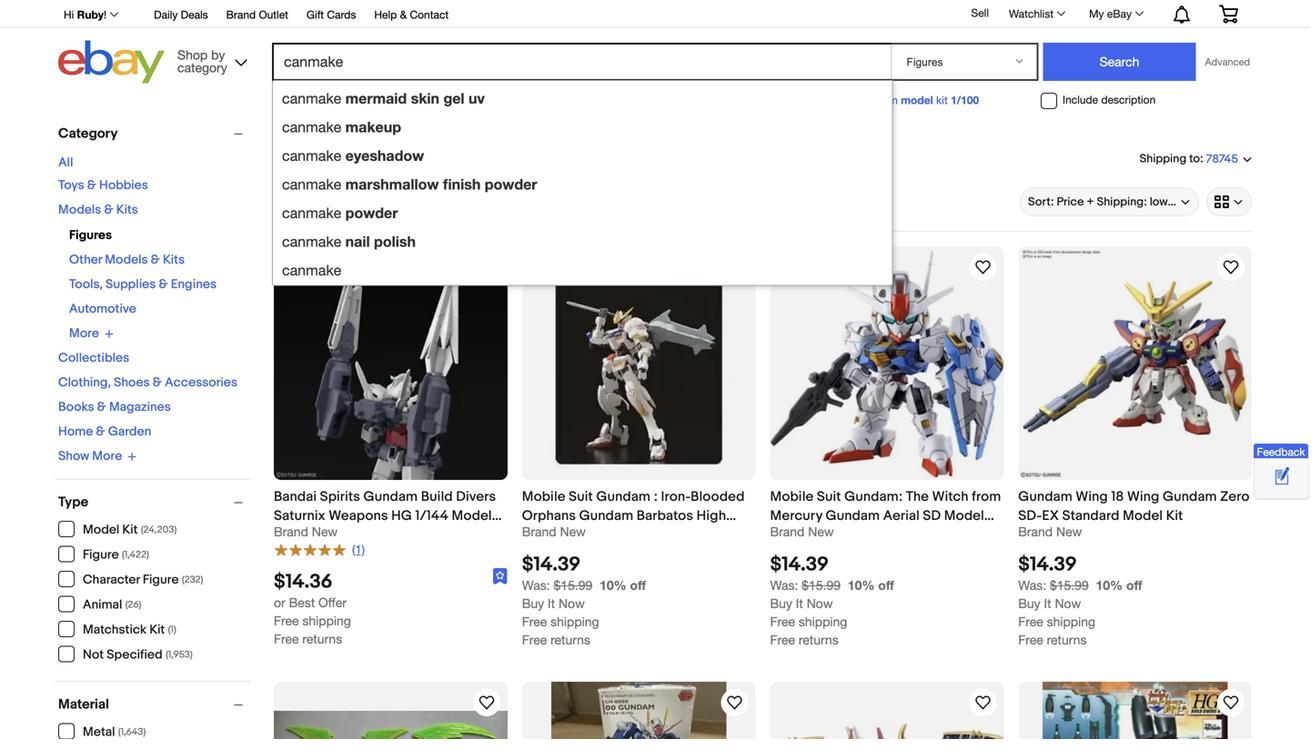Task type: locate. For each thing, give the bounding box(es) containing it.
wing right 18
[[1128, 489, 1160, 505]]

1 10% from the left
[[600, 578, 627, 593]]

material button
[[58, 697, 251, 714]]

brand for mobile suit gundam: the witch from mercury gundam aerial sd model kit
[[770, 525, 805, 540]]

none text field inside 'main content'
[[1019, 578, 1089, 593]]

1 horizontal spatial $15.99
[[802, 578, 841, 593]]

None text field
[[522, 578, 593, 593], [770, 578, 841, 593], [522, 578, 593, 593], [770, 578, 841, 593]]

aerial
[[884, 508, 920, 525]]

2 horizontal spatial $14.39 was: $15.99 10% off buy it now free shipping free returns
[[1019, 553, 1143, 648]]

daily deals
[[154, 8, 208, 21]]

barbatos
[[637, 508, 694, 525]]

banner
[[54, 0, 1252, 286]]

2 new from the left
[[560, 525, 586, 540]]

buy down mercury
[[770, 597, 793, 612]]

$15.99 down ex
[[1050, 578, 1089, 593]]

3 canmake from the top
[[282, 147, 342, 164]]

figure up 'character'
[[83, 548, 119, 563]]

more down home & garden link
[[92, 449, 122, 465]]

0 horizontal spatial wing
[[1076, 489, 1109, 505]]

canmake mermaid skin gel uv
[[282, 90, 485, 107]]

suit inside the mobile suit gundam : iron-blooded orphans gundam barbatos high grade model kit
[[569, 489, 593, 505]]

1 horizontal spatial :
[[1201, 152, 1204, 166]]

canmake up the 'canmake nail polish'
[[282, 205, 342, 222]]

shipping for mobile suit gundam: the witch from mercury gundam aerial sd model kit
[[799, 615, 848, 630]]

0 horizontal spatial buy
[[522, 597, 544, 612]]

shipping:
[[1097, 195, 1148, 209]]

2 it from the left
[[796, 597, 804, 612]]

model down 18
[[1123, 508, 1163, 525]]

gundam wing 18 wing gundam zero sd-ex standard model kit heading
[[1019, 489, 1250, 525]]

canmake down the canmake powder
[[282, 233, 342, 250]]

2 horizontal spatial was:
[[1019, 578, 1047, 593]]

buy
[[522, 597, 544, 612], [770, 597, 793, 612], [1019, 597, 1041, 612]]

1 horizontal spatial it
[[796, 597, 804, 612]]

0 vertical spatial :
[[1201, 152, 1204, 166]]

canmake up canmake makeup
[[282, 90, 342, 107]]

kit up finish
[[447, 149, 463, 166]]

1 vertical spatial all
[[289, 195, 303, 209]]

0 vertical spatial kits
[[116, 203, 138, 218]]

&
[[400, 8, 407, 21], [87, 178, 96, 193], [104, 203, 113, 218], [151, 253, 160, 268], [159, 277, 168, 293], [153, 375, 162, 391], [97, 400, 106, 416], [96, 425, 105, 440]]

0 horizontal spatial powder
[[346, 204, 398, 222]]

shop by category button
[[169, 41, 251, 80]]

1 buy from the left
[[522, 597, 544, 612]]

gel
[[444, 90, 465, 107]]

0 horizontal spatial now
[[559, 597, 585, 612]]

0 horizontal spatial :
[[654, 489, 658, 505]]

polish
[[374, 233, 416, 250]]

mobile inside the mobile suit gundam : iron-blooded orphans gundam barbatos high grade model kit
[[522, 489, 566, 505]]

iron-
[[661, 489, 691, 505]]

3 $15.99 from the left
[[1050, 578, 1089, 593]]

1 mobile from the left
[[522, 489, 566, 505]]

1 horizontal spatial was:
[[770, 578, 799, 593]]

1 vertical spatial +
[[1087, 195, 1095, 209]]

none text field containing was:
[[1019, 578, 1089, 593]]

show
[[58, 449, 89, 465]]

1 horizontal spatial $14.39
[[770, 553, 829, 577]]

6 canmake from the top
[[282, 233, 342, 250]]

more button
[[69, 326, 114, 342]]

1 horizontal spatial lot
[[451, 94, 465, 106]]

mobile for mobile suit gundam: the witch from mercury gundam aerial sd model kit
[[770, 489, 814, 505]]

sell link
[[963, 6, 998, 19]]

contact
[[410, 8, 449, 21]]

more up collectibles link
[[69, 326, 99, 342]]

10% for barbatos
[[600, 578, 627, 593]]

kits up engines
[[163, 253, 185, 268]]

hobbies
[[99, 178, 148, 193]]

0 horizontal spatial (1)
[[168, 625, 176, 637]]

mobile suit gundam: the witch from mercury gundam aerial sd model kit image
[[770, 247, 1004, 480]]

3 $14.39 was: $15.99 10% off buy it now free shipping free returns from the left
[[1019, 553, 1143, 648]]

$15.99 down grade
[[554, 578, 593, 593]]

canmake up all selected text box
[[282, 176, 342, 193]]

now for model
[[559, 597, 585, 612]]

(26)
[[125, 600, 141, 612]]

(1) up (1,953)
[[168, 625, 176, 637]]

shop
[[177, 47, 208, 62]]

canmake inside canmake mermaid skin gel uv
[[282, 90, 342, 107]]

1 off from the left
[[630, 578, 646, 593]]

5 canmake from the top
[[282, 205, 342, 222]]

1 horizontal spatial wing
[[1128, 489, 1160, 505]]

material
[[58, 697, 109, 714]]

gundam for gundam model kit 1/100
[[858, 94, 898, 106]]

figure left (232)
[[143, 573, 179, 588]]

2 horizontal spatial off
[[1127, 578, 1143, 593]]

off down the mobile suit gundam : iron-blooded orphans gundam barbatos high grade model kit heading
[[630, 578, 646, 593]]

0 horizontal spatial brand new
[[274, 525, 338, 540]]

canmake for makeup
[[282, 119, 342, 136]]

gundam inside bandai spirits gundam build divers saturnix weapons hg 1/144 model kit usa
[[364, 489, 418, 505]]

3 was: from the left
[[1019, 578, 1047, 593]]

None submit
[[1044, 43, 1196, 81]]

& right help
[[400, 8, 407, 21]]

$15.99 for kit
[[802, 578, 841, 593]]

0 horizontal spatial off
[[630, 578, 646, 593]]

10% down the mobile suit gundam : iron-blooded orphans gundam barbatos high grade model kit heading
[[600, 578, 627, 593]]

help & contact link
[[374, 5, 449, 25]]

figures
[[69, 228, 112, 243]]

0 horizontal spatial figure
[[83, 548, 119, 563]]

gundam for gundam lot
[[324, 94, 364, 106]]

2 was: from the left
[[770, 578, 799, 593]]

3 $14.39 from the left
[[1019, 553, 1077, 577]]

wing up "standard"
[[1076, 489, 1109, 505]]

1 horizontal spatial models
[[105, 253, 148, 268]]

models down 'toys'
[[58, 203, 101, 218]]

1 canmake from the top
[[282, 90, 342, 107]]

2 lot from the left
[[451, 94, 465, 106]]

1 suit from the left
[[569, 489, 593, 505]]

bandai spirits gundam build divers saturnix weapons hg 1/144 model kit usa image
[[274, 247, 508, 480]]

1 horizontal spatial powder
[[485, 176, 537, 193]]

models up supplies
[[105, 253, 148, 268]]

1 it from the left
[[548, 597, 555, 612]]

2 horizontal spatial now
[[1055, 597, 1082, 612]]

canmake down the related: on the left top of the page
[[282, 119, 342, 136]]

finish
[[443, 176, 481, 193]]

it down grade
[[548, 597, 555, 612]]

0 vertical spatial powder
[[485, 176, 537, 193]]

brand for bandai spirits gundam build divers saturnix weapons hg 1/144 model kit usa
[[274, 525, 308, 540]]

outlet
[[259, 8, 288, 21]]

1 $14.39 from the left
[[522, 553, 581, 577]]

tools,
[[69, 277, 103, 293]]

listing options selector. gallery view selected. image
[[1215, 195, 1244, 209]]

mobile up 'orphans'
[[522, 489, 566, 505]]

now for kit
[[807, 597, 833, 612]]

gift
[[307, 8, 324, 21]]

1 horizontal spatial suit
[[817, 489, 842, 505]]

1 vertical spatial (1)
[[168, 625, 176, 637]]

2 horizontal spatial 10%
[[1096, 578, 1123, 593]]

1 vertical spatial all link
[[279, 191, 314, 213]]

new for mercury
[[808, 525, 834, 540]]

2 mobile from the left
[[770, 489, 814, 505]]

brand outlet link
[[226, 5, 288, 25]]

+ right price
[[1087, 195, 1095, 209]]

gundam left gel
[[394, 94, 434, 106]]

0 horizontal spatial suit
[[569, 489, 593, 505]]

!
[[104, 8, 107, 21]]

suit up 'orphans'
[[569, 489, 593, 505]]

suit inside mobile suit gundam: the witch from mercury gundam aerial sd model kit
[[817, 489, 842, 505]]

hi ruby !
[[64, 8, 107, 21]]

more
[[69, 326, 99, 342], [92, 449, 122, 465]]

1 brand new from the left
[[274, 525, 338, 540]]

$14.39 down grade
[[522, 553, 581, 577]]

1 horizontal spatial mobile
[[770, 489, 814, 505]]

& up show more button
[[96, 425, 105, 440]]

$14.39 down ex
[[1019, 553, 1077, 577]]

2 horizontal spatial brand new
[[770, 525, 834, 540]]

0 vertical spatial +
[[316, 149, 325, 166]]

magazines
[[109, 400, 171, 416]]

canmake inside the canmake powder
[[282, 205, 342, 222]]

1 $14.39 was: $15.99 10% off buy it now free shipping free returns from the left
[[522, 553, 646, 648]]

canmake for nail polish
[[282, 233, 342, 250]]

model down the divers
[[452, 508, 492, 525]]

list box
[[272, 80, 893, 286]]

mobile inside mobile suit gundam: the witch from mercury gundam aerial sd model kit
[[770, 489, 814, 505]]

(1) down "weapons"
[[352, 543, 365, 557]]

1 horizontal spatial (1)
[[352, 543, 365, 557]]

: left iron-
[[654, 489, 658, 505]]

bandai
[[274, 489, 317, 505]]

home & garden link
[[58, 425, 151, 440]]

buy for mobile suit gundam : iron-blooded orphans gundam barbatos high grade model kit
[[522, 597, 544, 612]]

+
[[316, 149, 325, 166], [1087, 195, 1095, 209]]

canmake inside canmake marshmallow finish powder
[[282, 176, 342, 193]]

0 vertical spatial (1)
[[352, 543, 365, 557]]

standard
[[1063, 508, 1120, 525]]

1 $15.99 from the left
[[554, 578, 593, 593]]

gundam right gel
[[478, 94, 521, 106]]

sort: price + shipping: lowest first
[[1029, 195, 1209, 209]]

include description
[[1063, 93, 1156, 106]]

gundam
[[364, 489, 418, 505], [597, 489, 651, 505], [1019, 489, 1073, 505], [1163, 489, 1218, 505], [579, 508, 634, 525], [826, 508, 880, 525]]

the
[[906, 489, 929, 505]]

deals
[[181, 8, 208, 21]]

canmake for mermaid skin gel uv
[[282, 90, 342, 107]]

kit inside bandai spirits gundam build divers saturnix weapons hg 1/144 model kit usa
[[274, 527, 291, 544]]

gundam up canmake marshmallow finish powder
[[393, 149, 444, 166]]

1 horizontal spatial off
[[879, 578, 895, 593]]

was: down the sd-
[[1019, 578, 1047, 593]]

watch mobile suit gundam: the witch from mercury gundam aerial sd model kit image
[[972, 257, 994, 279]]

model down 'orphans'
[[565, 527, 605, 544]]

kit inside 'main content'
[[447, 149, 463, 166]]

canmake down canmake makeup
[[282, 147, 342, 164]]

+ left results
[[316, 149, 325, 166]]

canmake down the 'canmake nail polish'
[[282, 262, 342, 279]]

1 horizontal spatial all
[[289, 195, 303, 209]]

canmake for powder
[[282, 205, 342, 222]]

it down ex
[[1044, 597, 1052, 612]]

canmake eyeshadow
[[282, 147, 424, 164]]

all up 'toys'
[[58, 155, 73, 171]]

None text field
[[1019, 578, 1089, 593]]

4 new from the left
[[1057, 525, 1082, 540]]

0 horizontal spatial +
[[316, 149, 325, 166]]

& inside account navigation
[[400, 8, 407, 21]]

0 horizontal spatial was:
[[522, 578, 550, 593]]

& up tools, supplies & engines link at the top left
[[151, 253, 160, 268]]

mobile for mobile suit gundam : iron-blooded orphans gundam barbatos high grade model kit
[[522, 489, 566, 505]]

gundam wing 18 wing gundam zero sd-ex standard model kit image
[[1019, 247, 1252, 480]]

lot
[[367, 94, 380, 106], [451, 94, 465, 106]]

or best offer free shipping free returns
[[274, 596, 351, 647]]

2 canmake from the top
[[282, 119, 342, 136]]

1 horizontal spatial $14.39 was: $15.99 10% off buy it now free shipping free returns
[[770, 553, 895, 648]]

lot left uv
[[451, 94, 465, 106]]

canmake inside the 'canmake nail polish'
[[282, 233, 342, 250]]

returns for gundam wing 18 wing gundam zero sd-ex standard model kit
[[1047, 633, 1087, 648]]

powder right finish
[[485, 176, 537, 193]]

canmake for eyeshadow
[[282, 147, 342, 164]]

1 vertical spatial kits
[[163, 253, 185, 268]]

1 new from the left
[[312, 525, 338, 540]]

2 horizontal spatial buy
[[1019, 597, 1041, 612]]

0 horizontal spatial $15.99
[[554, 578, 593, 593]]

2 suit from the left
[[817, 489, 842, 505]]

collectibles clothing, shoes & accessories books & magazines home & garden
[[58, 351, 238, 440]]

was: down mercury
[[770, 578, 799, 593]]

specified
[[107, 648, 163, 664]]

off for aerial
[[879, 578, 895, 593]]

gundam up hg
[[364, 489, 418, 505]]

2 horizontal spatial $14.39
[[1019, 553, 1077, 577]]

1 horizontal spatial all link
[[279, 191, 314, 213]]

1 horizontal spatial figure
[[143, 573, 179, 588]]

$15.99 down mercury
[[802, 578, 841, 593]]

10% down the mobile suit gundam: the witch from mercury gundam aerial sd model kit heading
[[848, 578, 875, 593]]

0 horizontal spatial 10%
[[600, 578, 627, 593]]

1 vertical spatial :
[[654, 489, 658, 505]]

hg
[[391, 508, 412, 525]]

kits down hobbies
[[116, 203, 138, 218]]

gundam down gundam: at the bottom right
[[826, 508, 880, 525]]

1 vertical spatial models
[[105, 253, 148, 268]]

$14.39 for model
[[522, 553, 581, 577]]

models & kits link
[[58, 203, 138, 218]]

1 horizontal spatial 10%
[[848, 578, 875, 593]]

main content
[[267, 117, 1260, 740]]

0 horizontal spatial $14.39
[[522, 553, 581, 577]]

price
[[1057, 195, 1085, 209]]

2 horizontal spatial it
[[1044, 597, 1052, 612]]

2 brand new from the left
[[522, 525, 586, 540]]

buy down the sd-
[[1019, 597, 1041, 612]]

canmake inside canmake makeup
[[282, 119, 342, 136]]

0 vertical spatial all
[[58, 155, 73, 171]]

mobile suit gundam: the witch from mercury gundam aerial sd model kit heading
[[770, 489, 1002, 544]]

list box containing mermaid skin gel uv
[[272, 80, 893, 286]]

off down gundam wing 18 wing gundam zero sd-ex standard model kit brand new
[[1127, 578, 1143, 593]]

kit left uv
[[437, 94, 448, 106]]

build
[[421, 489, 453, 505]]

7 canmake from the top
[[282, 262, 342, 279]]

2 buy from the left
[[770, 597, 793, 612]]

1 horizontal spatial kits
[[163, 253, 185, 268]]

all down 16,000
[[289, 195, 303, 209]]

2 10% from the left
[[848, 578, 875, 593]]

lot up makeup
[[367, 94, 380, 106]]

gundam up canmake makeup
[[324, 94, 364, 106]]

: inside the mobile suit gundam : iron-blooded orphans gundam barbatos high grade model kit
[[654, 489, 658, 505]]

suit up mercury
[[817, 489, 842, 505]]

off down the mobile suit gundam: the witch from mercury gundam aerial sd model kit heading
[[879, 578, 895, 593]]

1 horizontal spatial +
[[1087, 195, 1095, 209]]

ruby
[[77, 8, 104, 21]]

was:
[[522, 578, 550, 593], [770, 578, 799, 593], [1019, 578, 1047, 593]]

model down 'witch'
[[945, 508, 985, 525]]

1 lot from the left
[[367, 94, 380, 106]]

engines
[[171, 277, 217, 293]]

now down grade
[[559, 597, 585, 612]]

watch gundam model kit effect parts image
[[476, 693, 498, 714]]

collectibles
[[58, 351, 129, 366]]

0 vertical spatial models
[[58, 203, 101, 218]]

your shopping cart image
[[1219, 5, 1240, 23]]

gundam kit lot
[[394, 94, 465, 106]]

0 horizontal spatial $14.39 was: $15.99 10% off buy it now free shipping free returns
[[522, 553, 646, 648]]

2 $15.99 from the left
[[802, 578, 841, 593]]

marshmallow
[[346, 176, 439, 193]]

3 off from the left
[[1127, 578, 1143, 593]]

mobile up mercury
[[770, 489, 814, 505]]

: left 78745
[[1201, 152, 1204, 166]]

brand new for kit
[[770, 525, 834, 540]]

:
[[1201, 152, 1204, 166], [654, 489, 658, 505]]

1 was: from the left
[[522, 578, 550, 593]]

figure (1,422)
[[83, 548, 149, 563]]

10% down "standard"
[[1096, 578, 1123, 593]]

18
[[1112, 489, 1125, 505]]

shipping
[[1140, 152, 1187, 166]]

was: down grade
[[522, 578, 550, 593]]

2 horizontal spatial $15.99
[[1050, 578, 1089, 593]]

offer
[[319, 596, 347, 611]]

now down mercury
[[807, 597, 833, 612]]

suit
[[569, 489, 593, 505], [817, 489, 842, 505]]

(1)
[[352, 543, 365, 557], [168, 625, 176, 637]]

3 new from the left
[[808, 525, 834, 540]]

gundam left model
[[858, 94, 898, 106]]

watch gundam wing 18 wing gundam zero sd-ex standard model kit image
[[1221, 257, 1242, 279]]

1 horizontal spatial buy
[[770, 597, 793, 612]]

3 now from the left
[[1055, 597, 1082, 612]]

all link down 16,000
[[279, 191, 314, 213]]

bandai model kit sd gundam ex-standard 008 gn oo gundam gunpla usa image
[[551, 683, 727, 740]]

10%
[[600, 578, 627, 593], [848, 578, 875, 593], [1096, 578, 1123, 593]]

$14.36
[[274, 571, 333, 594]]

+ inside sort: price + shipping: lowest first dropdown button
[[1087, 195, 1095, 209]]

$14.39 down mercury
[[770, 553, 829, 577]]

new
[[312, 525, 338, 540], [560, 525, 586, 540], [808, 525, 834, 540], [1057, 525, 1082, 540]]

powder up nail
[[346, 204, 398, 222]]

$14.39
[[522, 553, 581, 577], [770, 553, 829, 577], [1019, 553, 1077, 577]]

1 horizontal spatial now
[[807, 597, 833, 612]]

0 horizontal spatial all link
[[58, 155, 73, 171]]

shop by category
[[177, 47, 227, 75]]

1 horizontal spatial brand new
[[522, 525, 586, 540]]

buy down grade
[[522, 597, 544, 612]]

gundam up ex
[[1019, 489, 1073, 505]]

canmake
[[282, 90, 342, 107], [282, 119, 342, 136], [282, 147, 342, 164], [282, 176, 342, 193], [282, 205, 342, 222], [282, 233, 342, 250], [282, 262, 342, 279]]

animal (26)
[[83, 598, 141, 613]]

1/144
[[416, 508, 449, 525]]

high
[[697, 508, 727, 525]]

free
[[274, 614, 299, 629], [522, 615, 547, 630], [770, 615, 796, 630], [1019, 615, 1044, 630], [274, 632, 299, 647], [522, 633, 547, 648], [770, 633, 796, 648], [1019, 633, 1044, 648]]

1 now from the left
[[559, 597, 585, 612]]

gundam inside mobile suit gundam: the witch from mercury gundam aerial sd model kit
[[826, 508, 880, 525]]

2 off from the left
[[879, 578, 895, 593]]

gundam right 'orphans'
[[579, 508, 634, 525]]

0 horizontal spatial lot
[[367, 94, 380, 106]]

2 $14.39 was: $15.99 10% off buy it now free shipping free returns from the left
[[770, 553, 895, 648]]

brand new for model
[[522, 525, 586, 540]]

0 horizontal spatial mobile
[[522, 489, 566, 505]]

zero
[[1221, 489, 1250, 505]]

for
[[373, 149, 390, 166]]

gundam lot
[[324, 94, 380, 106]]

0 horizontal spatial kits
[[116, 203, 138, 218]]

2 now from the left
[[807, 597, 833, 612]]

2 $14.39 from the left
[[770, 553, 829, 577]]

1 vertical spatial powder
[[346, 204, 398, 222]]

gundam:
[[845, 489, 903, 505]]

3 brand new from the left
[[770, 525, 834, 540]]

canmake makeup
[[282, 118, 401, 136]]

weapons
[[329, 508, 388, 525]]

now down ex
[[1055, 597, 1082, 612]]

suit for mercury
[[817, 489, 842, 505]]

: inside the shipping to : 78745
[[1201, 152, 1204, 166]]

4 canmake from the top
[[282, 176, 342, 193]]

it down mercury
[[796, 597, 804, 612]]

0 horizontal spatial it
[[548, 597, 555, 612]]

all link up 'toys'
[[58, 155, 73, 171]]

canmake inside "canmake eyeshadow"
[[282, 147, 342, 164]]



Task type: vqa. For each thing, say whether or not it's contained in the screenshot.
New text box related to $11.46
no



Task type: describe. For each thing, give the bounding box(es) containing it.
all inside "link"
[[289, 195, 303, 209]]

watch sdw heroes #24 warlock aegis gundam model kit bandai hobby image
[[972, 693, 994, 714]]

16,000
[[274, 149, 316, 166]]

mobile suit gundam : iron-blooded orphans gundam barbatos high grade model kit
[[522, 489, 745, 544]]

divers
[[456, 489, 496, 505]]

garden
[[108, 425, 151, 440]]

model kit (24,203)
[[83, 523, 177, 538]]

lowest
[[1150, 195, 1185, 209]]

watchlist
[[1009, 7, 1054, 20]]

& right shoes
[[153, 375, 162, 391]]

gundam link
[[478, 94, 568, 106]]

auction
[[332, 195, 374, 209]]

1 wing from the left
[[1076, 489, 1109, 505]]

mermaid
[[346, 90, 407, 107]]

model up the figure (1,422)
[[83, 523, 119, 538]]

brand inside account navigation
[[226, 8, 256, 21]]

brand outlet
[[226, 8, 288, 21]]

sdw heroes #24 warlock aegis gundam model kit bandai hobby image
[[770, 724, 1004, 740]]

$14.39 was: $15.99 10% off buy it now free shipping free returns for model
[[522, 553, 646, 648]]

gundam for gundam kit lot
[[394, 94, 434, 106]]

models inside figures other models & kits tools, supplies & engines automotive
[[105, 253, 148, 268]]

bandai spirits gundam build divers re:rise aun [rize] armor hg 1/144 model kit image
[[1043, 683, 1228, 740]]

gundam wing 18 wing gundam zero sd-ex standard model kit brand new
[[1019, 489, 1250, 540]]

shipping inside or best offer free shipping free returns
[[303, 614, 351, 629]]

0 vertical spatial figure
[[83, 548, 119, 563]]

Search for anything text field
[[275, 45, 888, 79]]

sell
[[972, 6, 989, 19]]

sd-
[[1019, 508, 1043, 525]]

& left engines
[[159, 277, 168, 293]]

78745
[[1206, 152, 1239, 166]]

banner containing mermaid skin gel uv
[[54, 0, 1252, 286]]

models & kits
[[58, 203, 138, 218]]

new for weapons
[[312, 525, 338, 540]]

mobile suit gundam : iron-blooded orphans gundam barbatos high grade model kit image
[[522, 247, 756, 480]]

or
[[274, 596, 286, 611]]

list box inside banner
[[272, 80, 893, 286]]

main content containing $14.39
[[267, 117, 1260, 740]]

gundam for gundam
[[478, 94, 521, 106]]

16,000 + results for gundam kit
[[274, 149, 463, 166]]

model inside bandai spirits gundam build divers saturnix weapons hg 1/144 model kit usa
[[452, 508, 492, 525]]

buy for mobile suit gundam: the witch from mercury gundam aerial sd model kit
[[770, 597, 793, 612]]

saturnix
[[274, 508, 326, 525]]

shoes
[[114, 375, 150, 391]]

gundam left the zero
[[1163, 489, 1218, 505]]

2 wing from the left
[[1128, 489, 1160, 505]]

it for model
[[548, 597, 555, 612]]

0 vertical spatial all link
[[58, 155, 73, 171]]

mobile suit gundam: the witch from mercury gundam aerial sd model kit link
[[770, 488, 1004, 544]]

it for kit
[[796, 597, 804, 612]]

mobile suit gundam : iron-blooded orphans gundam barbatos high grade model kit heading
[[522, 489, 745, 544]]

(1,643)
[[116, 727, 146, 739]]

gundam model kit 1/100
[[858, 94, 980, 106]]

mobile suit gundam : iron-blooded orphans gundam barbatos high grade model kit link
[[522, 488, 756, 544]]

matchstick
[[83, 623, 147, 639]]

category
[[177, 60, 227, 75]]

brand for mobile suit gundam : iron-blooded orphans gundam barbatos high grade model kit
[[522, 525, 557, 540]]

canmake nail polish
[[282, 233, 416, 250]]

description
[[1102, 93, 1156, 106]]

$15.99 for model
[[554, 578, 593, 593]]

brand inside gundam wing 18 wing gundam zero sd-ex standard model kit brand new
[[1019, 525, 1053, 540]]

off for barbatos
[[630, 578, 646, 593]]

gift cards
[[307, 8, 356, 21]]

& down the toys & hobbies link
[[104, 203, 113, 218]]

& right 'toys'
[[87, 178, 96, 193]]

kits inside figures other models & kits tools, supplies & engines automotive
[[163, 253, 185, 268]]

toys & hobbies link
[[58, 178, 148, 193]]

category button
[[58, 126, 251, 142]]

best
[[289, 596, 315, 611]]

10% for aerial
[[848, 578, 875, 593]]

watch bandai spirits gundam build divers re:rise aun [rize] armor hg 1/144 model kit image
[[1221, 693, 1242, 714]]

(1) inside matchstick kit (1)
[[168, 625, 176, 637]]

figures other models & kits tools, supplies & engines automotive
[[69, 228, 217, 317]]

show more
[[58, 449, 122, 465]]

kit inside gundam wing 18 wing gundam zero sd-ex standard model kit brand new
[[1167, 508, 1184, 525]]

account navigation
[[54, 0, 1252, 28]]

advanced
[[1206, 56, 1251, 68]]

kit inside the mobile suit gundam : iron-blooded orphans gundam barbatos high grade model kit
[[608, 527, 625, 544]]

feedback
[[1257, 446, 1306, 459]]

3 10% from the left
[[1096, 578, 1123, 593]]

blooded
[[691, 489, 745, 505]]

shipping for gundam wing 18 wing gundam zero sd-ex standard model kit
[[1047, 615, 1096, 630]]

auction link
[[321, 191, 385, 213]]

1 vertical spatial more
[[92, 449, 122, 465]]

watch bandai model kit sd gundam ex-standard 008 gn oo gundam gunpla usa image
[[724, 693, 746, 714]]

spirits
[[320, 489, 360, 505]]

(1) link
[[274, 542, 365, 558]]

home
[[58, 425, 93, 440]]

bandai spirits gundam build divers saturnix weapons hg 1/144 model kit usa heading
[[274, 489, 502, 544]]

suit for orphans
[[569, 489, 593, 505]]

gundam up barbatos
[[597, 489, 651, 505]]

brand new for usa
[[274, 525, 338, 540]]

daily
[[154, 8, 178, 21]]

model inside mobile suit gundam: the witch from mercury gundam aerial sd model kit
[[945, 508, 985, 525]]

returns for mobile suit gundam: the witch from mercury gundam aerial sd model kit
[[799, 633, 839, 648]]

0 horizontal spatial all
[[58, 155, 73, 171]]

1/100
[[951, 94, 980, 106]]

results
[[328, 149, 370, 166]]

All selected text field
[[289, 194, 303, 210]]

advanced link
[[1196, 44, 1251, 80]]

sort:
[[1029, 195, 1055, 209]]

gundam model kit effect parts image
[[274, 712, 508, 740]]

related:
[[274, 94, 314, 106]]

new inside gundam wing 18 wing gundam zero sd-ex standard model kit brand new
[[1057, 525, 1082, 540]]

returns for mobile suit gundam : iron-blooded orphans gundam barbatos high grade model kit
[[551, 633, 591, 648]]

kit inside mobile suit gundam: the witch from mercury gundam aerial sd model kit
[[770, 527, 788, 544]]

new for orphans
[[560, 525, 586, 540]]

was: for mobile suit gundam : iron-blooded orphans gundam barbatos high grade model kit
[[522, 578, 550, 593]]

not
[[83, 648, 104, 664]]

tools, supplies & engines link
[[69, 277, 217, 293]]

canmake for marshmallow finish powder
[[282, 176, 342, 193]]

not specified (1,953)
[[83, 648, 193, 664]]

1 vertical spatial figure
[[143, 573, 179, 588]]

3 buy from the left
[[1019, 597, 1041, 612]]

(24,203)
[[141, 525, 177, 537]]

toys & hobbies
[[58, 178, 148, 193]]

from
[[972, 489, 1002, 505]]

supplies
[[106, 277, 156, 293]]

kit left 1/100
[[937, 94, 948, 106]]

0 vertical spatial more
[[69, 326, 99, 342]]

3 it from the left
[[1044, 597, 1052, 612]]

automotive
[[69, 302, 136, 317]]

& up home & garden link
[[97, 400, 106, 416]]

model inside the mobile suit gundam : iron-blooded orphans gundam barbatos high grade model kit
[[565, 527, 605, 544]]

orphans
[[522, 508, 576, 525]]

to
[[1190, 152, 1201, 166]]

first
[[1188, 195, 1209, 209]]

0 horizontal spatial models
[[58, 203, 101, 218]]

canmake marshmallow finish powder
[[282, 176, 537, 193]]

was: for mobile suit gundam: the witch from mercury gundam aerial sd model kit
[[770, 578, 799, 593]]

clothing,
[[58, 375, 111, 391]]

$14.39 was: $15.99 10% off buy it now free shipping free returns for kit
[[770, 553, 895, 648]]

type
[[58, 495, 88, 511]]

category
[[58, 126, 118, 142]]

animal
[[83, 598, 122, 613]]

my
[[1090, 7, 1105, 20]]

(232)
[[182, 575, 203, 587]]

include
[[1063, 93, 1099, 106]]

daily deals link
[[154, 5, 208, 25]]

model inside gundam wing 18 wing gundam zero sd-ex standard model kit brand new
[[1123, 508, 1163, 525]]

shipping for mobile suit gundam : iron-blooded orphans gundam barbatos high grade model kit
[[551, 615, 599, 630]]

none submit inside banner
[[1044, 43, 1196, 81]]

gundam inside 'main content'
[[393, 149, 444, 166]]

sort: price + shipping: lowest first button
[[1020, 188, 1209, 217]]

skin
[[411, 90, 440, 107]]

returns inside or best offer free shipping free returns
[[303, 632, 342, 647]]

canmake inside 'link'
[[282, 262, 342, 279]]

canmake link
[[275, 255, 891, 284]]

ex
[[1043, 508, 1060, 525]]

gift cards link
[[307, 5, 356, 25]]

accessories
[[165, 375, 238, 391]]

$14.39 for kit
[[770, 553, 829, 577]]



